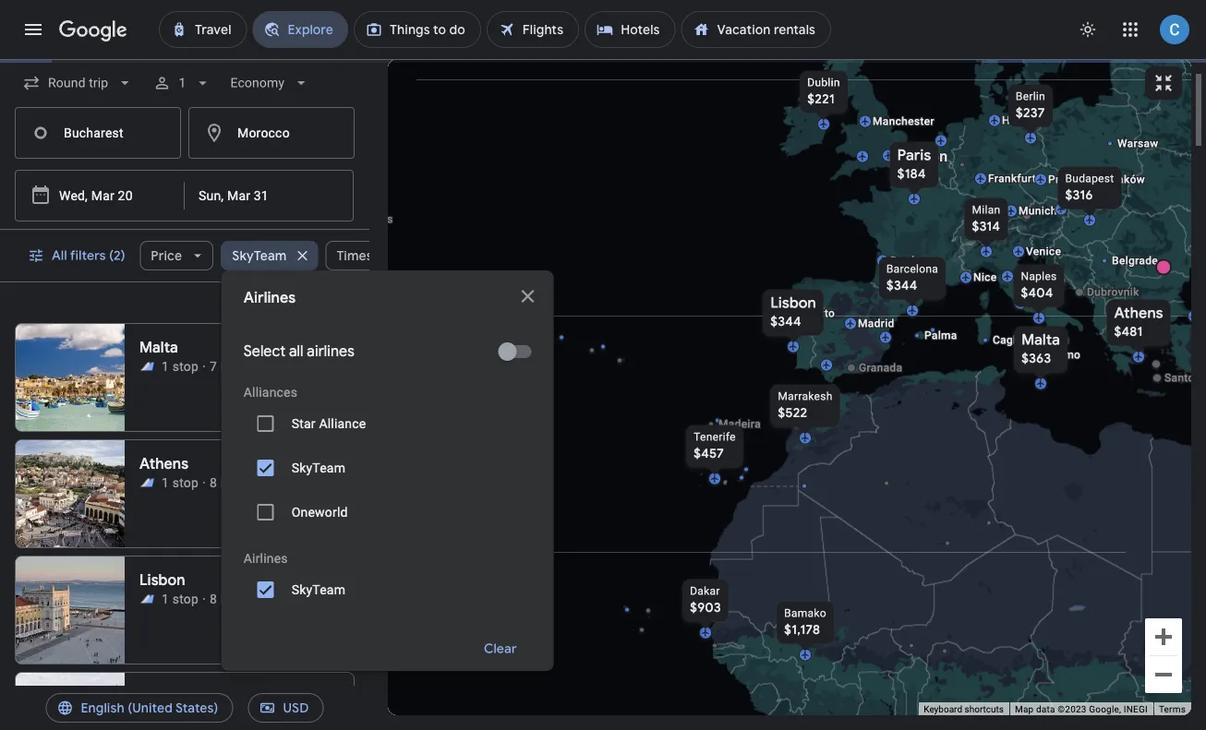 Task type: describe. For each thing, give the bounding box(es) containing it.
barcelona $344
[[887, 263, 939, 294]]

warsaw
[[1118, 137, 1159, 150]]

berlin $237
[[1016, 90, 1046, 121]]

363 US dollars text field
[[1022, 351, 1051, 367]]

airlines
[[307, 342, 355, 361]]

(united
[[128, 700, 173, 717]]

55 for malta
[[236, 359, 251, 374]]

frankfurt
[[988, 172, 1036, 185]]

404 US dollars text field
[[1021, 285, 1054, 302]]

1 button
[[145, 61, 219, 105]]

milan $314
[[972, 204, 1001, 235]]

london
[[897, 148, 948, 165]]

star
[[292, 416, 316, 431]]

clear button
[[462, 627, 539, 672]]

times button
[[326, 234, 405, 278]]

©2023
[[1058, 704, 1087, 716]]

1 stop for lisbon
[[162, 592, 199, 607]]

hr for lisbon
[[220, 592, 232, 607]]

budapest $316
[[1066, 172, 1114, 204]]

tarom and air europa image
[[139, 592, 154, 607]]

20
[[249, 708, 264, 723]]

athens for athens
[[139, 455, 189, 474]]

hr for athens
[[220, 475, 232, 491]]

klm and tarom image
[[139, 476, 154, 491]]

budapest
[[1066, 172, 1114, 185]]

prague
[[1048, 173, 1085, 186]]

naples
[[1021, 270, 1057, 283]]

keyboard
[[924, 704, 963, 716]]

$344 for barcelona
[[887, 278, 918, 294]]

nonstop
[[162, 708, 212, 723]]

7
[[210, 359, 217, 374]]

malta for malta
[[139, 339, 178, 357]]

dublin $221
[[808, 76, 840, 108]]

about these results
[[231, 298, 332, 311]]

map data ©2023 google, inegi
[[1015, 704, 1148, 716]]

times
[[337, 248, 373, 264]]

keyboard shortcuts
[[924, 704, 1004, 716]]

stop for lisbon
[[172, 592, 199, 607]]

0 horizontal spatial $363
[[309, 404, 339, 420]]

milan
[[972, 204, 1001, 217]]

granada
[[859, 362, 903, 375]]

$184
[[898, 166, 926, 182]]

price
[[151, 248, 183, 264]]

close dialog image
[[517, 285, 539, 308]]

athens for athens $481
[[1114, 304, 1163, 323]]

clear
[[484, 641, 517, 658]]

522 US dollars text field
[[778, 405, 808, 422]]

malta $363
[[1022, 331, 1060, 367]]

marrakesh
[[778, 390, 833, 403]]

terms
[[1159, 704, 1186, 716]]

$1,178
[[784, 622, 820, 639]]

$363 inside malta $363
[[1022, 351, 1051, 367]]

english
[[81, 700, 125, 717]]

lisbon for lisbon
[[139, 571, 185, 590]]

paris for paris
[[139, 688, 173, 707]]

malta for malta $363
[[1022, 331, 1060, 350]]

tenerife $457
[[694, 431, 736, 462]]

data
[[1036, 704, 1055, 716]]

8 for lisbon
[[210, 592, 217, 607]]

about
[[231, 298, 262, 311]]

bamako $1,178
[[784, 607, 827, 639]]

1 vertical spatial skyteam
[[292, 460, 346, 476]]

$481 inside the athens $481
[[1114, 324, 1143, 340]]

$344 for lisbon
[[771, 314, 802, 330]]

paris $184
[[898, 146, 931, 182]]

hamburg
[[1002, 114, 1050, 127]]

1 stop for athens
[[162, 475, 199, 491]]

tenerife
[[694, 431, 736, 444]]

3
[[223, 708, 230, 723]]

184 US dollars text field
[[898, 166, 926, 182]]

skyteam inside popup button
[[233, 248, 287, 264]]

55 for lisbon
[[236, 592, 251, 607]]

air france, klm, and air malta image
[[139, 359, 154, 374]]

results
[[296, 298, 332, 311]]

$457
[[694, 446, 724, 462]]

hr for malta
[[220, 359, 232, 374]]

$314
[[972, 218, 1001, 235]]

select
[[244, 342, 286, 361]]

363 US dollars text field
[[309, 404, 339, 420]]

madrid
[[858, 317, 895, 330]]

lisbon for lisbon $344
[[771, 294, 816, 313]]

1178 US dollars text field
[[784, 622, 820, 639]]

8 for athens
[[210, 475, 217, 491]]

min for lisbon
[[254, 592, 276, 607]]

porto
[[806, 307, 835, 320]]

all
[[52, 248, 67, 264]]

athens $481
[[1114, 304, 1163, 340]]

berlin
[[1016, 90, 1046, 103]]

$316
[[1066, 187, 1093, 204]]

cagliari
[[993, 334, 1033, 347]]

map
[[1015, 704, 1034, 716]]

price button
[[140, 234, 214, 278]]

1 vertical spatial $481
[[310, 520, 339, 537]]

1 inside popup button
[[179, 75, 186, 91]]

venice
[[1026, 245, 1062, 258]]



Task type: locate. For each thing, give the bounding box(es) containing it.
15
[[236, 475, 251, 491]]

dubrovnik
[[1087, 286, 1140, 299]]

malta up 363 us dollars text field
[[1022, 331, 1060, 350]]

all filters (2) button
[[17, 234, 140, 278]]

all filters (2)
[[52, 248, 125, 264]]

1 stop
[[162, 359, 199, 374], [162, 475, 199, 491], [162, 592, 199, 607]]

airlines
[[244, 289, 296, 308], [244, 551, 288, 566]]

0 vertical spatial skyteam
[[233, 248, 287, 264]]

lisbon inside "map" region
[[771, 294, 816, 313]]

2 vertical spatial skyteam
[[292, 582, 346, 598]]

map region
[[180, 0, 1206, 731]]

malta up air france, klm, and air malta image
[[139, 339, 178, 357]]

munich
[[1019, 205, 1057, 218]]

2 airlines from the top
[[244, 551, 288, 566]]

8
[[210, 475, 217, 491], [210, 592, 217, 607]]

0 horizontal spatial paris
[[139, 688, 173, 707]]

1 stop from the top
[[172, 359, 199, 374]]

lisbon up tarom and air europa icon
[[139, 571, 185, 590]]

stop right tarom and air europa icon
[[172, 592, 199, 607]]

stop left 7
[[172, 359, 199, 374]]

1 horizontal spatial malta
[[1022, 331, 1060, 350]]

inegi
[[1124, 704, 1148, 716]]

usd
[[283, 700, 309, 717]]

0 vertical spatial lisbon
[[771, 294, 816, 313]]

0 vertical spatial 8
[[210, 475, 217, 491]]

tarom image
[[139, 709, 154, 723]]

0 horizontal spatial athens
[[139, 455, 189, 474]]

dublin
[[808, 76, 840, 89]]

1 stop right tarom and air europa icon
[[162, 592, 199, 607]]

1 8 from the top
[[210, 475, 217, 491]]

skyteam right 8 hr 55 min
[[292, 582, 346, 598]]

1 1 stop from the top
[[162, 359, 199, 374]]

None text field
[[15, 107, 181, 159]]

221 US dollars text field
[[808, 91, 835, 108]]

Departure text field
[[59, 171, 144, 221]]

naples $404
[[1021, 270, 1057, 302]]

palermo
[[1037, 349, 1081, 362]]

airlines up 8 hr 55 min
[[244, 551, 288, 566]]

alliance
[[319, 416, 366, 431]]

main menu image
[[22, 18, 44, 41]]

change appearance image
[[1066, 7, 1110, 52]]

1 horizontal spatial $363
[[1022, 351, 1051, 367]]

st. john's
[[343, 213, 393, 226]]

1 for athens
[[162, 475, 169, 491]]

marrakesh $522
[[778, 390, 833, 422]]

dakar
[[690, 585, 720, 598]]

2 8 from the top
[[210, 592, 217, 607]]

palma
[[925, 329, 958, 342]]

google,
[[1089, 704, 1122, 716]]

1 horizontal spatial $481
[[1114, 324, 1143, 340]]

$363
[[1022, 351, 1051, 367], [309, 404, 339, 420]]

$522
[[778, 405, 808, 422]]

1 vertical spatial $344
[[771, 314, 802, 330]]

0 vertical spatial stop
[[172, 359, 199, 374]]

filters form
[[0, 59, 369, 230]]

paris up the "$184"
[[898, 146, 931, 165]]

$344 down barcelona
[[887, 278, 918, 294]]

0 vertical spatial airlines
[[244, 289, 296, 308]]

alliances
[[244, 385, 298, 400]]

0 horizontal spatial lisbon
[[139, 571, 185, 590]]

8 hr 55 min
[[210, 592, 276, 607]]

0 vertical spatial $481
[[1114, 324, 1143, 340]]

8 hr 15 min
[[210, 475, 276, 491]]

55
[[236, 359, 251, 374], [236, 592, 251, 607]]

$237
[[1016, 105, 1045, 121]]

8 left 15
[[210, 475, 217, 491]]

lisbon up $344 text box
[[771, 294, 816, 313]]

nice
[[974, 271, 997, 284]]

stop
[[172, 359, 199, 374], [172, 475, 199, 491], [172, 592, 199, 607]]

bordeaux
[[890, 254, 940, 267]]

1 55 from the top
[[236, 359, 251, 374]]

stop right klm and tarom icon
[[172, 475, 199, 491]]

1 vertical spatial athens
[[139, 455, 189, 474]]

shortcuts
[[965, 704, 1004, 716]]

paris inside "map" region
[[898, 146, 931, 165]]

min
[[254, 359, 276, 374], [254, 475, 276, 491], [254, 592, 276, 607], [267, 708, 290, 723]]

1 horizontal spatial paris
[[898, 146, 931, 165]]

madeira
[[719, 418, 761, 431]]

0 vertical spatial 55
[[236, 359, 251, 374]]

$221
[[808, 91, 835, 108]]

athens up $481 text field
[[1114, 304, 1163, 323]]

florence
[[1015, 270, 1060, 283]]

paris for paris $184
[[898, 146, 931, 165]]

0 vertical spatial paris
[[898, 146, 931, 165]]

0 horizontal spatial malta
[[139, 339, 178, 357]]

1 for malta
[[162, 359, 169, 374]]

1 stop right klm and tarom icon
[[162, 475, 199, 491]]

3 hr 20 min
[[223, 708, 290, 723]]

kraków
[[1107, 173, 1145, 186]]

airlines down skyteam popup button
[[244, 289, 296, 308]]

903 US dollars text field
[[690, 600, 721, 617]]

terms link
[[1159, 704, 1186, 716]]

None field
[[15, 67, 142, 100], [223, 67, 318, 100], [15, 67, 142, 100], [223, 67, 318, 100]]

3 1 stop from the top
[[162, 592, 199, 607]]

1 airlines from the top
[[244, 289, 296, 308]]

1 vertical spatial airlines
[[244, 551, 288, 566]]

skyteam up oneworld
[[292, 460, 346, 476]]

$404
[[1021, 285, 1054, 302]]

(2)
[[109, 248, 125, 264]]

select all airlines
[[244, 342, 355, 361]]

2 vertical spatial stop
[[172, 592, 199, 607]]

lisbon $344
[[771, 294, 816, 330]]

view smaller map image
[[1153, 72, 1175, 94]]

1 stop left 7
[[162, 359, 199, 374]]

316 US dollars text field
[[1066, 187, 1093, 204]]

malta
[[1022, 331, 1060, 350], [139, 339, 178, 357]]

Where to? text field
[[188, 107, 355, 159]]

481 US dollars text field
[[1114, 324, 1143, 340]]

1 vertical spatial 1 stop
[[162, 475, 199, 491]]

paris up tarom icon
[[139, 688, 173, 707]]

keyboard shortcuts button
[[924, 704, 1004, 716]]

english (united states) button
[[46, 686, 233, 731]]

filters
[[70, 248, 106, 264]]

min for athens
[[254, 475, 276, 491]]

states)
[[175, 700, 218, 717]]

hr right 7
[[220, 359, 232, 374]]

$344 left porto
[[771, 314, 802, 330]]

1 vertical spatial 8
[[210, 592, 217, 607]]

1 vertical spatial 55
[[236, 592, 251, 607]]

st.
[[343, 213, 357, 226]]

1 horizontal spatial athens
[[1114, 304, 1163, 323]]

$344 inside barcelona $344
[[887, 278, 918, 294]]

$344 inside 'lisbon $344'
[[771, 314, 802, 330]]

0 vertical spatial $363
[[1022, 351, 1051, 367]]

oneworld
[[292, 505, 348, 520]]

skyteam
[[233, 248, 287, 264], [292, 460, 346, 476], [292, 582, 346, 598]]

0 vertical spatial $344
[[887, 278, 918, 294]]

2 55 from the top
[[236, 592, 251, 607]]

athens up klm and tarom icon
[[139, 455, 189, 474]]

rome
[[1028, 297, 1058, 310]]

237 US dollars text field
[[1016, 105, 1045, 121]]

457 US dollars text field
[[694, 446, 724, 462]]

hr right tarom and air europa icon
[[220, 592, 232, 607]]

8 right tarom and air europa icon
[[210, 592, 217, 607]]

1 stop for malta
[[162, 359, 199, 374]]

1 horizontal spatial lisbon
[[771, 294, 816, 313]]

hr right 3
[[234, 708, 246, 723]]

344 US dollars text field
[[771, 314, 802, 330]]

2 1 stop from the top
[[162, 475, 199, 491]]

john's
[[360, 213, 393, 226]]

1 for lisbon
[[162, 592, 169, 607]]

hr left 15
[[220, 475, 232, 491]]

usd button
[[248, 686, 324, 731]]

0 vertical spatial 1 stop
[[162, 359, 199, 374]]

344 US dollars text field
[[887, 278, 918, 294]]

malta inside "map" region
[[1022, 331, 1060, 350]]

2 stop from the top
[[172, 475, 199, 491]]

barcelona
[[887, 263, 939, 276]]

3 stop from the top
[[172, 592, 199, 607]]

min for malta
[[254, 359, 276, 374]]

2 vertical spatial 1 stop
[[162, 592, 199, 607]]

314 US dollars text field
[[972, 218, 1001, 235]]

loading results progress bar
[[0, 59, 1206, 63]]

1 horizontal spatial $344
[[887, 278, 918, 294]]

skyteam up about
[[233, 248, 287, 264]]

Return text field
[[199, 171, 291, 221]]

athens inside "map" region
[[1114, 304, 1163, 323]]

0 horizontal spatial $344
[[771, 314, 802, 330]]

all
[[289, 342, 303, 361]]

1 vertical spatial stop
[[172, 475, 199, 491]]

stop for athens
[[172, 475, 199, 491]]

1 vertical spatial paris
[[139, 688, 173, 707]]

star alliance
[[292, 416, 366, 431]]

7 hr 55 min
[[210, 359, 276, 374]]

0 horizontal spatial $481
[[310, 520, 339, 537]]

dakar $903
[[690, 585, 721, 617]]

0 vertical spatial athens
[[1114, 304, 1163, 323]]

skyteam button
[[221, 234, 319, 278]]

manchester
[[873, 115, 935, 128]]

belgrade
[[1112, 254, 1158, 267]]

english (united states)
[[81, 700, 218, 717]]

 image
[[216, 707, 219, 725]]

stop for malta
[[172, 359, 199, 374]]

1 vertical spatial lisbon
[[139, 571, 185, 590]]

1 vertical spatial $363
[[309, 404, 339, 420]]



Task type: vqa. For each thing, say whether or not it's contained in the screenshot.
Lisbon within the Map region
yes



